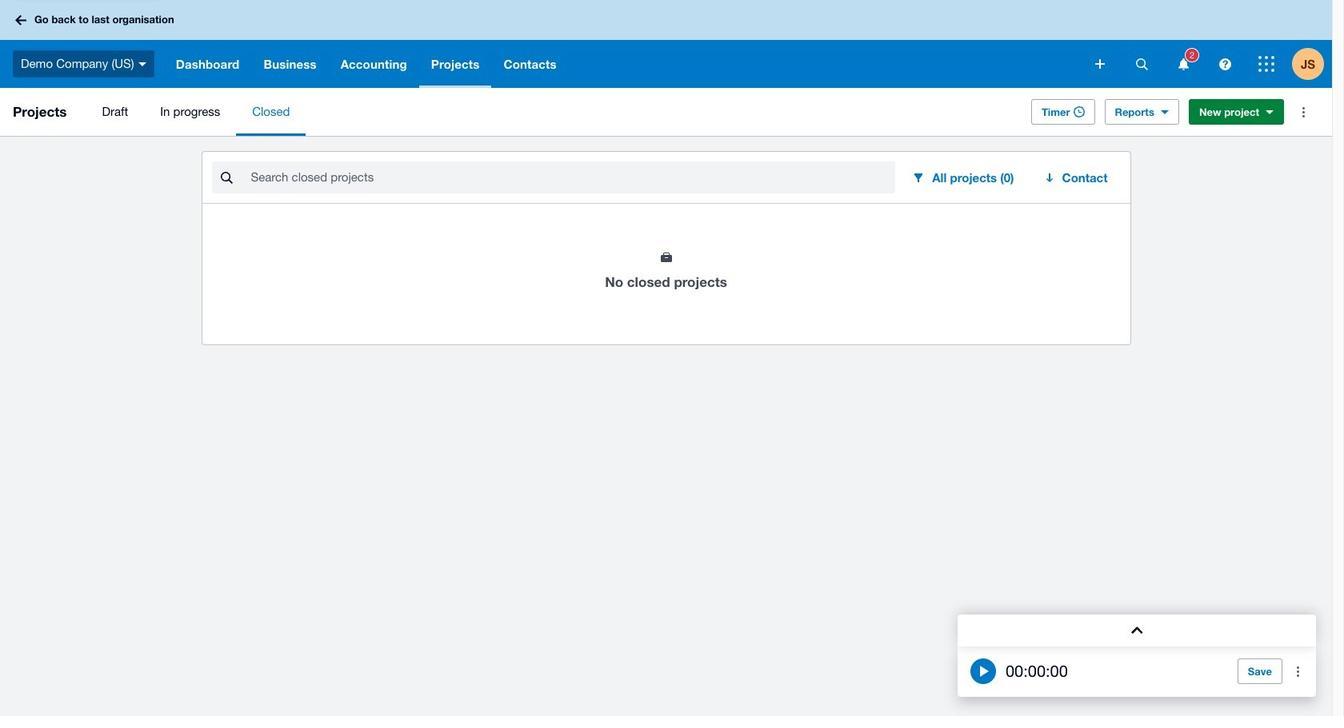Task type: vqa. For each thing, say whether or not it's contained in the screenshot.
Corp
no



Task type: locate. For each thing, give the bounding box(es) containing it.
svg image
[[15, 15, 26, 25], [1178, 58, 1189, 70]]

more options image
[[1287, 96, 1319, 128]]

banner
[[0, 0, 1332, 88]]

1 horizontal spatial svg image
[[1178, 58, 1189, 70]]

0 horizontal spatial svg image
[[15, 15, 26, 25]]

0 vertical spatial svg image
[[15, 15, 26, 25]]

svg image
[[1259, 56, 1275, 72], [1136, 58, 1148, 70], [1219, 58, 1231, 70], [1095, 59, 1105, 69], [138, 62, 146, 66]]

more options image
[[1283, 656, 1315, 688]]

start timer image
[[971, 659, 996, 685]]



Task type: describe. For each thing, give the bounding box(es) containing it.
Search closed projects search field
[[249, 162, 896, 193]]

1 vertical spatial svg image
[[1178, 58, 1189, 70]]



